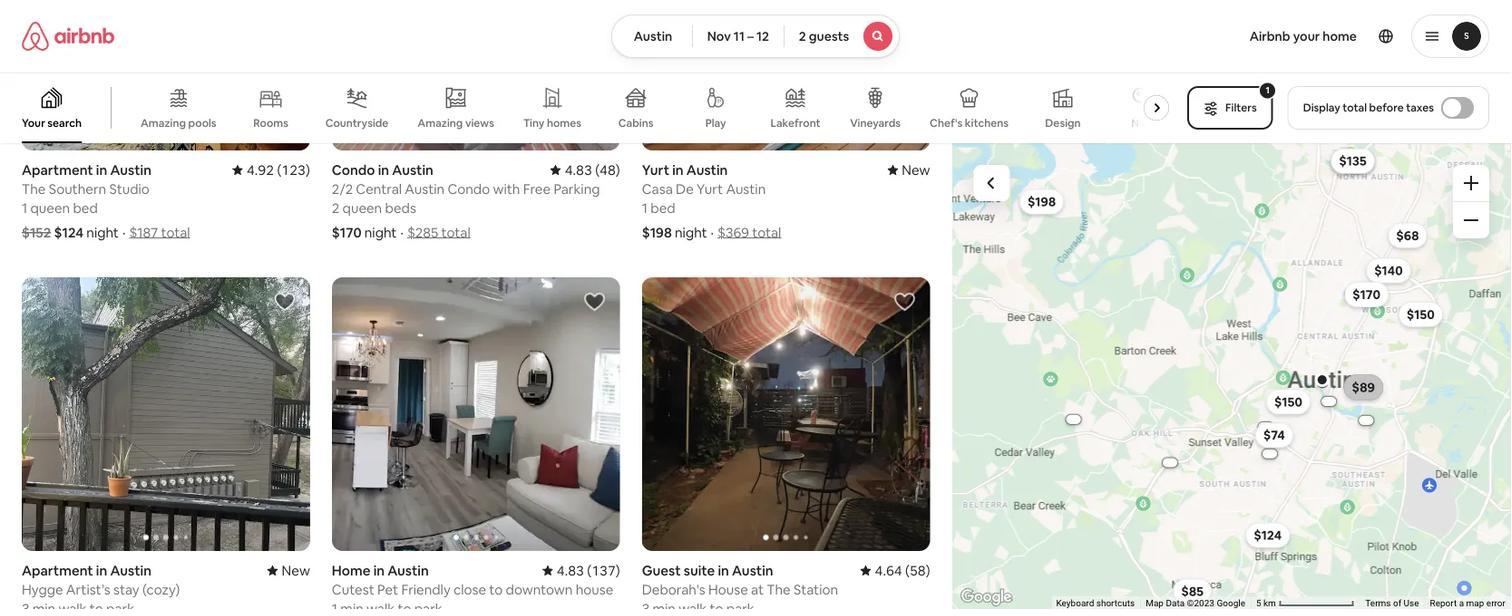 Task type: describe. For each thing, give the bounding box(es) containing it.
2 inside button
[[799, 28, 806, 44]]

rooms
[[253, 116, 289, 130]]

$140
[[1375, 263, 1404, 279]]

terms
[[1366, 598, 1391, 609]]

1 vertical spatial new place to stay image
[[267, 562, 310, 580]]

keyboard shortcuts
[[1057, 598, 1135, 609]]

keyboard shortcuts button
[[1057, 598, 1135, 610]]

austin up beds
[[405, 180, 445, 198]]

$124 inside button
[[1255, 528, 1282, 544]]

· inside yurt in austin casa de yurt austin 1 bed $198 night · $369 total
[[711, 224, 714, 241]]

night inside apartment in austin the southern studio 1 queen bed $152 $124 night · $187 total
[[86, 224, 119, 241]]

©2023
[[1187, 598, 1215, 609]]

tiny
[[523, 116, 545, 130]]

apartment for artist's
[[22, 562, 93, 580]]

0 vertical spatial $150
[[1339, 153, 1368, 170]]

2/2
[[332, 180, 353, 198]]

$135 button
[[1332, 149, 1375, 174]]

house
[[709, 581, 748, 599]]

$198 inside button
[[1028, 194, 1057, 210]]

$187 total button
[[129, 224, 190, 241]]

apartment for southern
[[22, 161, 93, 179]]

total inside yurt in austin casa de yurt austin 1 bed $198 night · $369 total
[[752, 224, 782, 241]]

suite
[[684, 562, 715, 580]]

deborah's
[[642, 581, 706, 599]]

(137)
[[587, 562, 620, 580]]

studio
[[109, 180, 150, 198]]

with
[[493, 180, 520, 198]]

5 km button
[[1251, 597, 1361, 610]]

home
[[332, 562, 371, 580]]

4.64
[[875, 562, 903, 580]]

total inside apartment in austin the southern studio 1 queen bed $152 $124 night · $187 total
[[161, 224, 190, 241]]

error
[[1487, 598, 1506, 609]]

$68
[[1397, 228, 1420, 244]]

friendly
[[401, 581, 451, 599]]

$198 button
[[1020, 189, 1065, 215]]

(123)
[[277, 161, 310, 179]]

(58)
[[906, 562, 931, 580]]

austin up de
[[687, 161, 728, 179]]

4.83 out of 5 average rating,  137 reviews image
[[542, 562, 620, 580]]

4.83 (48)
[[565, 161, 620, 179]]

casa
[[642, 180, 673, 198]]

amazing for amazing views
[[418, 116, 463, 130]]

home
[[1323, 28, 1357, 44]]

terms of use
[[1366, 598, 1420, 609]]

$140 button
[[1367, 258, 1412, 284]]

2 horizontal spatial $150 button
[[1399, 302, 1444, 327]]

house
[[576, 581, 614, 599]]

0 horizontal spatial yurt
[[642, 161, 670, 179]]

de
[[676, 180, 694, 198]]

1 inside apartment in austin the southern studio 1 queen bed $152 $124 night · $187 total
[[22, 199, 27, 217]]

display total before taxes button
[[1288, 86, 1490, 130]]

1 vertical spatial $150
[[1407, 307, 1436, 323]]

display
[[1304, 101, 1341, 115]]

4.83 for 4.83 (48)
[[565, 161, 592, 179]]

play
[[706, 116, 726, 130]]

austin inside the apartment in austin hygge artist's stay (cozy)
[[110, 562, 151, 580]]

total inside display total before taxes button
[[1343, 101, 1367, 115]]

chef's kitchens
[[930, 116, 1009, 130]]

in for central
[[378, 161, 389, 179]]

apartment in austin hygge artist's stay (cozy)
[[22, 562, 180, 599]]

nov 11 – 12 button
[[692, 15, 785, 58]]

central
[[356, 180, 402, 198]]

bed for 1 bed
[[651, 199, 676, 217]]

4.92
[[247, 161, 274, 179]]

close
[[454, 581, 486, 599]]

of
[[1394, 598, 1402, 609]]

1 horizontal spatial $150 button
[[1331, 149, 1376, 174]]

google map
showing 26 stays. region
[[952, 143, 1512, 610]]

0 horizontal spatial $150 button
[[1267, 390, 1311, 415]]

group for home in austin cutest  pet friendly close to downtown house
[[332, 278, 620, 552]]

shortcuts
[[1097, 598, 1135, 609]]

apartment in austin the southern studio 1 queen bed $152 $124 night · $187 total
[[22, 161, 190, 241]]

your
[[22, 116, 45, 130]]

display total before taxes
[[1304, 101, 1435, 115]]

austin inside home in austin cutest  pet friendly close to downtown house
[[388, 562, 429, 580]]

cutest
[[332, 581, 375, 599]]

artist's
[[66, 581, 111, 599]]

guest
[[642, 562, 681, 580]]

yurt in austin casa de yurt austin 1 bed $198 night · $369 total
[[642, 161, 782, 241]]

parking
[[554, 180, 600, 198]]

in inside guest suite in austin deborah's house at the station
[[718, 562, 729, 580]]

$74 button
[[1256, 423, 1294, 448]]

–
[[748, 28, 754, 44]]

(cozy)
[[142, 581, 180, 599]]

search
[[48, 116, 82, 130]]

5
[[1257, 598, 1262, 609]]

cabins
[[619, 116, 654, 130]]

4.64 out of 5 average rating,  58 reviews image
[[861, 562, 931, 580]]

night inside condo in austin 2/2 central austin condo with free parking 2 queen beds $170 night · $285 total
[[365, 224, 397, 241]]

$152
[[22, 224, 51, 241]]

terms of use link
[[1366, 598, 1420, 609]]

stay
[[113, 581, 139, 599]]

your
[[1294, 28, 1320, 44]]

2 vertical spatial $150
[[1275, 394, 1303, 410]]

map
[[1146, 598, 1164, 609]]

$85
[[1182, 584, 1204, 600]]

a
[[1460, 598, 1465, 609]]

km
[[1264, 598, 1277, 609]]

4.83 for 4.83 (137)
[[557, 562, 584, 580]]

before
[[1370, 101, 1404, 115]]

austin up $369 total button
[[726, 180, 766, 198]]

1 horizontal spatial yurt
[[697, 180, 723, 198]]

data
[[1166, 598, 1185, 609]]

$369
[[718, 224, 749, 241]]



Task type: locate. For each thing, give the bounding box(es) containing it.
1 queen from the left
[[30, 199, 70, 217]]

queen up $152
[[30, 199, 70, 217]]

$198
[[1028, 194, 1057, 210], [642, 224, 672, 241]]

in up central
[[378, 161, 389, 179]]

bed for 1 queen bed
[[73, 199, 98, 217]]

2 horizontal spatial night
[[675, 224, 707, 241]]

in up southern
[[96, 161, 107, 179]]

map
[[1467, 598, 1485, 609]]

0 vertical spatial $198
[[1028, 194, 1057, 210]]

guest suite in austin deborah's house at the station
[[642, 562, 838, 599]]

group containing amazing views
[[0, 73, 1177, 143]]

2 vertical spatial new
[[282, 562, 310, 580]]

$285
[[407, 224, 438, 241]]

austin up "stay"
[[110, 562, 151, 580]]

1 vertical spatial the
[[767, 581, 791, 599]]

1 horizontal spatial $170
[[1353, 287, 1381, 303]]

the
[[22, 180, 46, 198], [767, 581, 791, 599]]

bed inside yurt in austin casa de yurt austin 1 bed $198 night · $369 total
[[651, 199, 676, 217]]

1 horizontal spatial $150
[[1339, 153, 1368, 170]]

4.83 out of 5 average rating,  48 reviews image
[[550, 161, 620, 179]]

airbnb your home
[[1250, 28, 1357, 44]]

1 vertical spatial 4.83
[[557, 562, 584, 580]]

$89 button
[[1345, 375, 1384, 401]]

0 vertical spatial $124
[[54, 224, 84, 241]]

1 vertical spatial apartment
[[22, 562, 93, 580]]

vineyards
[[850, 116, 901, 130]]

0 horizontal spatial amazing
[[141, 116, 186, 130]]

$285 total button
[[407, 224, 471, 241]]

queen
[[30, 199, 70, 217], [343, 199, 382, 217]]

0 horizontal spatial new
[[282, 562, 310, 580]]

in up artist's on the bottom of the page
[[96, 562, 107, 580]]

austin inside button
[[634, 28, 673, 44]]

apartment inside the apartment in austin hygge artist's stay (cozy)
[[22, 562, 93, 580]]

views
[[465, 116, 494, 130]]

tiny homes
[[523, 116, 582, 130]]

use
[[1404, 598, 1420, 609]]

group for guest suite in austin deborah's house at the station
[[642, 278, 931, 552]]

$150 down display total before taxes
[[1339, 153, 1368, 170]]

night inside yurt in austin casa de yurt austin 1 bed $198 night · $369 total
[[675, 224, 707, 241]]

report a map error
[[1431, 598, 1506, 609]]

0 vertical spatial $170
[[332, 224, 362, 241]]

1 apartment from the top
[[22, 161, 93, 179]]

amazing left views
[[418, 116, 463, 130]]

0 horizontal spatial 1
[[22, 199, 27, 217]]

· left $369
[[711, 224, 714, 241]]

new down chef's
[[902, 161, 931, 179]]

· left $285
[[400, 224, 404, 241]]

station
[[794, 581, 838, 599]]

total right $369
[[752, 224, 782, 241]]

$150 button down display total before taxes
[[1331, 149, 1376, 174]]

1 bed from the left
[[73, 199, 98, 217]]

$74
[[1264, 428, 1286, 444]]

1 vertical spatial yurt
[[697, 180, 723, 198]]

pet
[[377, 581, 398, 599]]

downtown
[[506, 581, 573, 599]]

austin up friendly
[[388, 562, 429, 580]]

in inside the apartment in austin hygge artist's stay (cozy)
[[96, 562, 107, 580]]

$198 down the "casa"
[[642, 224, 672, 241]]

5 km
[[1257, 598, 1279, 609]]

4.92 out of 5 average rating,  123 reviews image
[[232, 161, 310, 179]]

1 horizontal spatial 1
[[642, 199, 648, 217]]

1 down the airbnb
[[1266, 84, 1270, 96]]

1 horizontal spatial $198
[[1028, 194, 1057, 210]]

2 left guests
[[799, 28, 806, 44]]

in for pet
[[374, 562, 385, 580]]

in up house
[[718, 562, 729, 580]]

$170 down the '$140' button in the right top of the page
[[1353, 287, 1381, 303]]

$369 total button
[[718, 224, 782, 241]]

amazing for amazing pools
[[141, 116, 186, 130]]

in inside home in austin cutest  pet friendly close to downtown house
[[374, 562, 385, 580]]

google image
[[957, 586, 1017, 610]]

2 horizontal spatial $150
[[1407, 307, 1436, 323]]

chef's
[[930, 116, 963, 130]]

amazing views
[[418, 116, 494, 130]]

2 · from the left
[[400, 224, 404, 241]]

add to wishlist: guest suite in austin image
[[894, 291, 916, 313]]

add to wishlist: apartment in austin image
[[274, 291, 296, 313]]

austin
[[634, 28, 673, 44], [110, 161, 151, 179], [392, 161, 434, 179], [687, 161, 728, 179], [405, 180, 445, 198], [726, 180, 766, 198], [110, 562, 151, 580], [388, 562, 429, 580], [732, 562, 774, 580]]

total inside condo in austin 2/2 central austin condo with free parking 2 queen beds $170 night · $285 total
[[441, 224, 471, 241]]

1 up $152
[[22, 199, 27, 217]]

$68 button
[[1389, 223, 1428, 249]]

new place to stay image
[[888, 161, 931, 179], [267, 562, 310, 580]]

free
[[523, 180, 551, 198]]

$170 down 2/2
[[332, 224, 362, 241]]

1 horizontal spatial ·
[[400, 224, 404, 241]]

1 horizontal spatial 2
[[799, 28, 806, 44]]

amazing
[[418, 116, 463, 130], [141, 116, 186, 130]]

2 guests button
[[784, 15, 900, 58]]

$150 button
[[1331, 149, 1376, 174], [1399, 302, 1444, 327], [1267, 390, 1311, 415]]

filters
[[1226, 101, 1257, 115]]

$124 up the 5 km
[[1255, 528, 1282, 544]]

bed down southern
[[73, 199, 98, 217]]

yurt up the "casa"
[[642, 161, 670, 179]]

kitchens
[[965, 116, 1009, 130]]

queen down central
[[343, 199, 382, 217]]

austin up at
[[732, 562, 774, 580]]

$124 inside apartment in austin the southern studio 1 queen bed $152 $124 night · $187 total
[[54, 224, 84, 241]]

1 · from the left
[[122, 224, 126, 241]]

$124 right $152
[[54, 224, 84, 241]]

0 horizontal spatial night
[[86, 224, 119, 241]]

0 vertical spatial $150 button
[[1331, 149, 1376, 174]]

apartment inside apartment in austin the southern studio 1 queen bed $152 $124 night · $187 total
[[22, 161, 93, 179]]

taxes
[[1407, 101, 1435, 115]]

2 horizontal spatial 1
[[1266, 84, 1270, 96]]

1 vertical spatial $198
[[642, 224, 672, 241]]

austin button
[[611, 15, 693, 58]]

· left "$187"
[[122, 224, 126, 241]]

2 vertical spatial $150 button
[[1267, 390, 1311, 415]]

11
[[734, 28, 745, 44]]

zoom in image
[[1464, 176, 1479, 191]]

4.64 (58)
[[875, 562, 931, 580]]

in up de
[[673, 161, 684, 179]]

4.92 (123)
[[247, 161, 310, 179]]

zoom out image
[[1464, 213, 1479, 228]]

guests
[[809, 28, 849, 44]]

$150 button down $140 at right top
[[1399, 302, 1444, 327]]

2 apartment from the top
[[22, 562, 93, 580]]

0 vertical spatial new place to stay image
[[888, 161, 931, 179]]

2 night from the left
[[365, 224, 397, 241]]

0 horizontal spatial new place to stay image
[[267, 562, 310, 580]]

condo left with
[[448, 180, 490, 198]]

1 vertical spatial $124
[[1255, 528, 1282, 544]]

in for de
[[673, 161, 684, 179]]

4.83 up 'house'
[[557, 562, 584, 580]]

in for southern
[[96, 161, 107, 179]]

amazing pools
[[141, 116, 217, 130]]

0 horizontal spatial the
[[22, 180, 46, 198]]

$170 inside "button"
[[1353, 287, 1381, 303]]

$170
[[332, 224, 362, 241], [1353, 287, 1381, 303]]

$198 down design
[[1028, 194, 1057, 210]]

none search field containing austin
[[611, 15, 900, 58]]

1 horizontal spatial night
[[365, 224, 397, 241]]

$170 inside condo in austin 2/2 central austin condo with free parking 2 queen beds $170 night · $285 total
[[332, 224, 362, 241]]

map data ©2023 google
[[1146, 598, 1246, 609]]

the inside apartment in austin the southern studio 1 queen bed $152 $124 night · $187 total
[[22, 180, 46, 198]]

0 horizontal spatial $150
[[1275, 394, 1303, 410]]

None search field
[[611, 15, 900, 58]]

yurt
[[642, 161, 670, 179], [697, 180, 723, 198]]

1 horizontal spatial amazing
[[418, 116, 463, 130]]

bed inside apartment in austin the southern studio 1 queen bed $152 $124 night · $187 total
[[73, 199, 98, 217]]

$170 button
[[1345, 282, 1389, 308]]

0 horizontal spatial 2
[[332, 199, 340, 217]]

hygge
[[22, 581, 63, 599]]

1 horizontal spatial queen
[[343, 199, 382, 217]]

new place to stay image down vineyards
[[888, 161, 931, 179]]

2 horizontal spatial new
[[1132, 116, 1155, 130]]

1 night from the left
[[86, 224, 119, 241]]

0 vertical spatial yurt
[[642, 161, 670, 179]]

in inside yurt in austin casa de yurt austin 1 bed $198 night · $369 total
[[673, 161, 684, 179]]

2 queen from the left
[[343, 199, 382, 217]]

total right "$187"
[[161, 224, 190, 241]]

in for artist's
[[96, 562, 107, 580]]

total right $285
[[441, 224, 471, 241]]

2 inside condo in austin 2/2 central austin condo with free parking 2 queen beds $170 night · $285 total
[[332, 199, 340, 217]]

night left $369
[[675, 224, 707, 241]]

$150 down the '$140' button in the right top of the page
[[1407, 307, 1436, 323]]

the up $152
[[22, 180, 46, 198]]

apartment up hygge on the left bottom of the page
[[22, 562, 93, 580]]

0 horizontal spatial $124
[[54, 224, 84, 241]]

design
[[1046, 116, 1081, 130]]

austin up central
[[392, 161, 434, 179]]

1 horizontal spatial bed
[[651, 199, 676, 217]]

austin inside apartment in austin the southern studio 1 queen bed $152 $124 night · $187 total
[[110, 161, 151, 179]]

$124 button
[[1246, 523, 1291, 549]]

$85 button
[[1174, 579, 1213, 605]]

1 horizontal spatial new place to stay image
[[888, 161, 931, 179]]

0 vertical spatial 4.83
[[565, 161, 592, 179]]

1 vertical spatial $170
[[1353, 287, 1381, 303]]

in up pet
[[374, 562, 385, 580]]

0 vertical spatial new
[[1132, 116, 1155, 130]]

3 night from the left
[[675, 224, 707, 241]]

1 vertical spatial $150 button
[[1399, 302, 1444, 327]]

0 vertical spatial the
[[22, 180, 46, 198]]

1 vertical spatial 2
[[332, 199, 340, 217]]

0 vertical spatial condo
[[332, 161, 375, 179]]

countryside
[[325, 116, 389, 130]]

1 down the "casa"
[[642, 199, 648, 217]]

0 horizontal spatial $198
[[642, 224, 672, 241]]

apartment up southern
[[22, 161, 93, 179]]

1 horizontal spatial the
[[767, 581, 791, 599]]

lakefront
[[771, 116, 821, 130]]

yurt right de
[[697, 180, 723, 198]]

profile element
[[922, 0, 1490, 73]]

the inside guest suite in austin deborah's house at the station
[[767, 581, 791, 599]]

group for apartment in austin hygge artist's stay (cozy)
[[22, 278, 310, 552]]

queen inside condo in austin 2/2 central austin condo with free parking 2 queen beds $170 night · $285 total
[[343, 199, 382, 217]]

$150 button up $74 button
[[1267, 390, 1311, 415]]

airbnb your home link
[[1239, 17, 1368, 55]]

nov 11 – 12
[[708, 28, 769, 44]]

filters button
[[1188, 86, 1274, 130]]

0 vertical spatial 2
[[799, 28, 806, 44]]

0 vertical spatial apartment
[[22, 161, 93, 179]]

keyboard
[[1057, 598, 1095, 609]]

new left home
[[282, 562, 310, 580]]

to
[[489, 581, 503, 599]]

(48)
[[595, 161, 620, 179]]

airbnb
[[1250, 28, 1291, 44]]

$187
[[129, 224, 158, 241]]

austin inside guest suite in austin deborah's house at the station
[[732, 562, 774, 580]]

night down beds
[[365, 224, 397, 241]]

2 down 2/2
[[332, 199, 340, 217]]

· inside apartment in austin the southern studio 1 queen bed $152 $124 night · $187 total
[[122, 224, 126, 241]]

add to wishlist: home in austin image
[[584, 291, 606, 313]]

night left "$187"
[[86, 224, 119, 241]]

2 guests
[[799, 28, 849, 44]]

the right at
[[767, 581, 791, 599]]

1 horizontal spatial condo
[[448, 180, 490, 198]]

$89
[[1353, 380, 1376, 396]]

1 vertical spatial condo
[[448, 180, 490, 198]]

amazing left pools
[[141, 116, 186, 130]]

1 inside yurt in austin casa de yurt austin 1 bed $198 night · $369 total
[[642, 199, 648, 217]]

1 horizontal spatial new
[[902, 161, 931, 179]]

12
[[757, 28, 769, 44]]

new place to stay image left home
[[267, 562, 310, 580]]

new right design
[[1132, 116, 1155, 130]]

0 horizontal spatial queen
[[30, 199, 70, 217]]

0 horizontal spatial condo
[[332, 161, 375, 179]]

· inside condo in austin 2/2 central austin condo with free parking 2 queen beds $170 night · $285 total
[[400, 224, 404, 241]]

0 horizontal spatial ·
[[122, 224, 126, 241]]

queen inside apartment in austin the southern studio 1 queen bed $152 $124 night · $187 total
[[30, 199, 70, 217]]

condo up 2/2
[[332, 161, 375, 179]]

new inside group
[[1132, 116, 1155, 130]]

austin left nov
[[634, 28, 673, 44]]

2 bed from the left
[[651, 199, 676, 217]]

$150 up $74 button
[[1275, 394, 1303, 410]]

night
[[86, 224, 119, 241], [365, 224, 397, 241], [675, 224, 707, 241]]

homes
[[547, 116, 582, 130]]

total left before
[[1343, 101, 1367, 115]]

group
[[0, 73, 1177, 143], [22, 278, 310, 552], [332, 278, 620, 552], [642, 278, 931, 552]]

in inside apartment in austin the southern studio 1 queen bed $152 $124 night · $187 total
[[96, 161, 107, 179]]

southern
[[49, 180, 106, 198]]

bed down the "casa"
[[651, 199, 676, 217]]

1 vertical spatial new
[[902, 161, 931, 179]]

austin up studio on the top of the page
[[110, 161, 151, 179]]

$198 inside yurt in austin casa de yurt austin 1 bed $198 night · $369 total
[[642, 224, 672, 241]]

at
[[751, 581, 764, 599]]

1
[[1266, 84, 1270, 96], [22, 199, 27, 217], [642, 199, 648, 217]]

0 horizontal spatial bed
[[73, 199, 98, 217]]

0 horizontal spatial $170
[[332, 224, 362, 241]]

4.83 up parking
[[565, 161, 592, 179]]

1 horizontal spatial $124
[[1255, 528, 1282, 544]]

$124
[[54, 224, 84, 241], [1255, 528, 1282, 544]]

3 · from the left
[[711, 224, 714, 241]]

report
[[1431, 598, 1457, 609]]

·
[[122, 224, 126, 241], [400, 224, 404, 241], [711, 224, 714, 241]]

4.83 (137)
[[557, 562, 620, 580]]

nov
[[708, 28, 731, 44]]

in inside condo in austin 2/2 central austin condo with free parking 2 queen beds $170 night · $285 total
[[378, 161, 389, 179]]

2 horizontal spatial ·
[[711, 224, 714, 241]]



Task type: vqa. For each thing, say whether or not it's contained in the screenshot.
the top I
no



